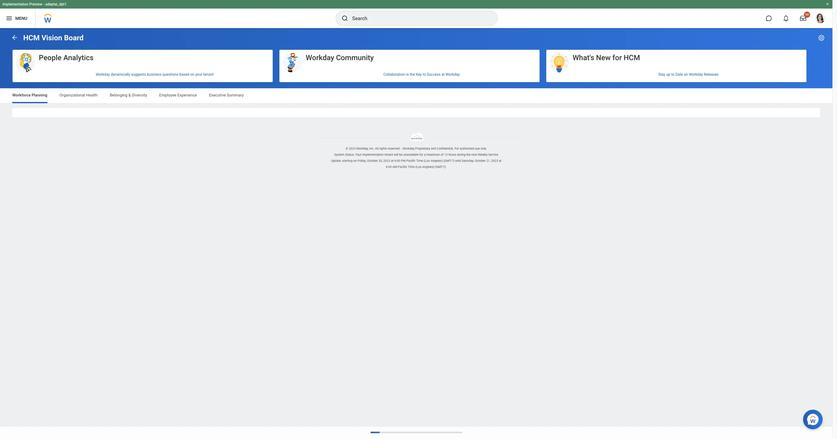 Task type: describe. For each thing, give the bounding box(es) containing it.
preview
[[29, 2, 42, 6]]

30 button
[[797, 12, 811, 25]]

0 vertical spatial hcm
[[23, 34, 40, 42]]

system
[[334, 153, 345, 157]]

diversity
[[132, 93, 147, 98]]

belonging & diversity
[[110, 93, 147, 98]]

©
[[346, 147, 348, 151]]

update;
[[331, 159, 342, 163]]

previous page image
[[11, 34, 18, 41]]

executive summary
[[209, 93, 244, 98]]

7).
[[443, 166, 447, 169]]

people analytics
[[39, 54, 94, 62]]

next
[[472, 153, 478, 157]]

summary
[[227, 93, 244, 98]]

main content containing hcm vision board
[[0, 28, 833, 123]]

on inside 'link'
[[684, 72, 688, 77]]

until
[[455, 159, 461, 163]]

7)
[[452, 159, 455, 163]]

pm
[[401, 159, 406, 163]]

dynamically
[[111, 72, 130, 77]]

1 horizontal spatial 2023
[[384, 159, 390, 163]]

inc.
[[370, 147, 375, 151]]

adeptai_dpt1
[[45, 2, 67, 6]]

authorized
[[460, 147, 475, 151]]

your
[[195, 72, 202, 77]]

- inside the menu banner
[[43, 2, 44, 6]]

tenant inside workday dynamically suggests business questions based on your tenant link
[[203, 72, 214, 77]]

organizational health
[[60, 93, 98, 98]]

what's new for hcm
[[573, 54, 641, 62]]

hours
[[449, 153, 457, 157]]

what's
[[573, 54, 595, 62]]

21,
[[487, 159, 491, 163]]

suggests
[[131, 72, 146, 77]]

use
[[475, 147, 480, 151]]

tab list containing workforce planning
[[6, 89, 827, 103]]

1 vertical spatial time
[[408, 166, 415, 169]]

2 october from the left
[[475, 159, 486, 163]]

starting
[[342, 159, 353, 163]]

workday community button
[[280, 50, 540, 73]]

based
[[180, 72, 189, 77]]

collaboration
[[384, 72, 405, 77]]

collaboration is the key to success at workday link
[[280, 70, 540, 79]]

your
[[356, 153, 362, 157]]

implementation preview -   adeptai_dpt1
[[2, 2, 67, 6]]

weekly
[[478, 153, 488, 157]]

© 2023 workday, inc. all rights reserved. - workday proprietary and confidential. for authorized use only. system status: your implementation tenant will be unavailable for a maximum of 12 hours during the next weekly service update; starting on friday, october 20, 2023 at 6:00 pm pacific time (los angeles) (gmt-7) until saturday, october 21, 2023 at 6:00 am pacific time (los angeles) (gmt-7).
[[331, 147, 502, 169]]

all
[[375, 147, 379, 151]]

1 october from the left
[[367, 159, 378, 163]]

workforce
[[12, 93, 31, 98]]

confidential.
[[437, 147, 454, 151]]

search image
[[341, 15, 349, 22]]

community
[[336, 54, 374, 62]]

people analytics button
[[13, 50, 273, 73]]

health
[[86, 93, 98, 98]]

menu button
[[0, 9, 35, 28]]

questions
[[163, 72, 179, 77]]

notifications large image
[[784, 15, 790, 21]]

employee experience
[[159, 93, 197, 98]]

stay
[[659, 72, 666, 77]]

releases
[[704, 72, 719, 77]]

the inside "link"
[[410, 72, 415, 77]]

workday dynamically suggests business questions based on your tenant
[[96, 72, 214, 77]]

workday community
[[306, 54, 374, 62]]

a
[[424, 153, 426, 157]]

12
[[445, 153, 448, 157]]

key
[[416, 72, 422, 77]]

30
[[806, 13, 809, 16]]

profile logan mcneil image
[[816, 13, 826, 24]]



Task type: vqa. For each thing, say whether or not it's contained in the screenshot.
Item List ELEMENT
no



Task type: locate. For each thing, give the bounding box(es) containing it.
for inside button
[[613, 54, 622, 62]]

am
[[393, 166, 397, 169]]

workforce planning
[[12, 93, 47, 98]]

implementation
[[2, 2, 28, 6], [363, 153, 384, 157]]

tenant right your
[[203, 72, 214, 77]]

1 horizontal spatial october
[[475, 159, 486, 163]]

configure this page image
[[818, 34, 826, 42]]

pacific down pm
[[398, 166, 407, 169]]

1 horizontal spatial (los
[[424, 159, 430, 163]]

0 horizontal spatial tenant
[[203, 72, 214, 77]]

analytics
[[63, 54, 94, 62]]

up
[[667, 72, 671, 77]]

collaboration is the key to success at workday
[[384, 72, 460, 77]]

workday inside stay up to date on workday releases 'link'
[[689, 72, 704, 77]]

tenant left will in the top of the page
[[385, 153, 393, 157]]

0 horizontal spatial (gmt-
[[435, 166, 443, 169]]

Search Workday  search field
[[352, 12, 485, 25]]

pacific down the unavailable
[[407, 159, 416, 163]]

time
[[417, 159, 423, 163], [408, 166, 415, 169]]

for left the a
[[420, 153, 423, 157]]

for right new
[[613, 54, 622, 62]]

and
[[431, 147, 436, 151]]

1 horizontal spatial at
[[442, 72, 445, 77]]

to right up
[[672, 72, 675, 77]]

1 horizontal spatial the
[[467, 153, 471, 157]]

0 vertical spatial the
[[410, 72, 415, 77]]

workday inside workday community button
[[306, 54, 334, 62]]

of
[[441, 153, 444, 157]]

main content
[[0, 28, 833, 123]]

0 horizontal spatial implementation
[[2, 2, 28, 6]]

saturday,
[[462, 159, 474, 163]]

1 horizontal spatial on
[[354, 159, 357, 163]]

maximum
[[427, 153, 440, 157]]

2 horizontal spatial at
[[499, 159, 502, 163]]

is
[[406, 72, 409, 77]]

1 horizontal spatial tenant
[[385, 153, 393, 157]]

0 horizontal spatial (los
[[416, 166, 422, 169]]

(los down the a
[[424, 159, 430, 163]]

0 vertical spatial (los
[[424, 159, 430, 163]]

1 vertical spatial angeles)
[[423, 166, 435, 169]]

angeles) down the a
[[423, 166, 435, 169]]

1 horizontal spatial for
[[613, 54, 622, 62]]

0 horizontal spatial the
[[410, 72, 415, 77]]

october down the weekly
[[475, 159, 486, 163]]

success
[[427, 72, 441, 77]]

- up be
[[401, 147, 402, 151]]

the inside © 2023 workday, inc. all rights reserved. - workday proprietary and confidential. for authorized use only. system status: your implementation tenant will be unavailable for a maximum of 12 hours during the next weekly service update; starting on friday, october 20, 2023 at 6:00 pm pacific time (los angeles) (gmt-7) until saturday, october 21, 2023 at 6:00 am pacific time (los angeles) (gmt-7).
[[467, 153, 471, 157]]

stay up to date on workday releases
[[659, 72, 719, 77]]

20,
[[379, 159, 383, 163]]

1 horizontal spatial time
[[417, 159, 423, 163]]

0 horizontal spatial hcm
[[23, 34, 40, 42]]

0 vertical spatial time
[[417, 159, 423, 163]]

0 vertical spatial (gmt-
[[444, 159, 452, 163]]

0 horizontal spatial time
[[408, 166, 415, 169]]

workday dynamically suggests business questions based on your tenant link
[[13, 70, 273, 79]]

1 vertical spatial hcm
[[624, 54, 641, 62]]

workday,
[[357, 147, 369, 151]]

for
[[455, 147, 459, 151]]

6:00 left am
[[386, 166, 392, 169]]

rights
[[380, 147, 387, 151]]

workday inside collaboration is the key to success at workday "link"
[[446, 72, 460, 77]]

1 horizontal spatial (gmt-
[[444, 159, 452, 163]]

belonging
[[110, 93, 128, 98]]

friday,
[[358, 159, 367, 163]]

menu banner
[[0, 0, 833, 28]]

on inside © 2023 workday, inc. all rights reserved. - workday proprietary and confidential. for authorized use only. system status: your implementation tenant will be unavailable for a maximum of 12 hours during the next weekly service update; starting on friday, october 20, 2023 at 6:00 pm pacific time (los angeles) (gmt-7) until saturday, october 21, 2023 at 6:00 am pacific time (los angeles) (gmt-7).
[[354, 159, 357, 163]]

0 horizontal spatial 6:00
[[386, 166, 392, 169]]

- right preview
[[43, 2, 44, 6]]

executive
[[209, 93, 226, 98]]

on left your
[[190, 72, 195, 77]]

stay up to date on workday releases link
[[547, 70, 807, 79]]

service
[[489, 153, 499, 157]]

menu
[[15, 16, 27, 21]]

2 horizontal spatial on
[[684, 72, 688, 77]]

pacific
[[407, 159, 416, 163], [398, 166, 407, 169]]

0 horizontal spatial 2023
[[349, 147, 356, 151]]

0 vertical spatial angeles)
[[431, 159, 443, 163]]

organizational
[[60, 93, 85, 98]]

1 to from the left
[[423, 72, 426, 77]]

(los
[[424, 159, 430, 163], [416, 166, 422, 169]]

tenant inside © 2023 workday, inc. all rights reserved. - workday proprietary and confidential. for authorized use only. system status: your implementation tenant will be unavailable for a maximum of 12 hours during the next weekly service update; starting on friday, october 20, 2023 at 6:00 pm pacific time (los angeles) (gmt-7) until saturday, october 21, 2023 at 6:00 am pacific time (los angeles) (gmt-7).
[[385, 153, 393, 157]]

workday inside © 2023 workday, inc. all rights reserved. - workday proprietary and confidential. for authorized use only. system status: your implementation tenant will be unavailable for a maximum of 12 hours during the next weekly service update; starting on friday, october 20, 2023 at 6:00 pm pacific time (los angeles) (gmt-7) until saturday, october 21, 2023 at 6:00 am pacific time (los angeles) (gmt-7).
[[403, 147, 415, 151]]

1 horizontal spatial -
[[401, 147, 402, 151]]

2 to from the left
[[672, 72, 675, 77]]

2023 right 20,
[[384, 159, 390, 163]]

6:00 left pm
[[395, 159, 401, 163]]

the right is
[[410, 72, 415, 77]]

2 horizontal spatial 2023
[[492, 159, 498, 163]]

tab list
[[6, 89, 827, 103]]

board
[[64, 34, 84, 42]]

during
[[457, 153, 466, 157]]

the left next
[[467, 153, 471, 157]]

reserved.
[[388, 147, 401, 151]]

2023
[[349, 147, 356, 151], [384, 159, 390, 163], [492, 159, 498, 163]]

hcm right previous page image
[[23, 34, 40, 42]]

0 vertical spatial implementation
[[2, 2, 28, 6]]

justify image
[[6, 15, 13, 22]]

hcm
[[23, 34, 40, 42], [624, 54, 641, 62]]

implementation up menu 'dropdown button'
[[2, 2, 28, 6]]

0 vertical spatial pacific
[[407, 159, 416, 163]]

(gmt-
[[444, 159, 452, 163], [435, 166, 443, 169]]

at right success
[[442, 72, 445, 77]]

october left 20,
[[367, 159, 378, 163]]

1 vertical spatial for
[[420, 153, 423, 157]]

angeles)
[[431, 159, 443, 163], [423, 166, 435, 169]]

2023 right '21,' on the right
[[492, 159, 498, 163]]

0 horizontal spatial for
[[420, 153, 423, 157]]

1 vertical spatial -
[[401, 147, 402, 151]]

0 vertical spatial tenant
[[203, 72, 214, 77]]

employee
[[159, 93, 177, 98]]

at inside "link"
[[442, 72, 445, 77]]

for
[[613, 54, 622, 62], [420, 153, 423, 157]]

1 vertical spatial pacific
[[398, 166, 407, 169]]

to right key
[[423, 72, 426, 77]]

new
[[597, 54, 611, 62]]

0 horizontal spatial to
[[423, 72, 426, 77]]

footer containing © 2023 workday, inc. all rights reserved. - workday proprietary and confidential. for authorized use only. system status: your implementation tenant will be unavailable for a maximum of 12 hours during the next weekly service update; starting on friday, october 20, 2023 at 6:00 pm pacific time (los angeles) (gmt-7) until saturday, october 21, 2023 at 6:00 am pacific time (los angeles) (gmt-7).
[[0, 133, 833, 170]]

angeles) down maximum
[[431, 159, 443, 163]]

proprietary
[[416, 147, 430, 151]]

0 horizontal spatial on
[[190, 72, 195, 77]]

tenant
[[203, 72, 214, 77], [385, 153, 393, 157]]

at up am
[[391, 159, 394, 163]]

on right date on the top
[[684, 72, 688, 77]]

will
[[394, 153, 399, 157]]

implementation down "inc."
[[363, 153, 384, 157]]

planning
[[32, 93, 47, 98]]

(los down the unavailable
[[416, 166, 422, 169]]

(gmt- down of
[[435, 166, 443, 169]]

on left friday,
[[354, 159, 357, 163]]

1 vertical spatial the
[[467, 153, 471, 157]]

close environment banner image
[[826, 2, 830, 6]]

to inside "link"
[[423, 72, 426, 77]]

inbox large image
[[801, 15, 807, 21]]

business
[[147, 72, 162, 77]]

to inside 'link'
[[672, 72, 675, 77]]

implementation inside © 2023 workday, inc. all rights reserved. - workday proprietary and confidential. for authorized use only. system status: your implementation tenant will be unavailable for a maximum of 12 hours during the next weekly service update; starting on friday, october 20, 2023 at 6:00 pm pacific time (los angeles) (gmt-7) until saturday, october 21, 2023 at 6:00 am pacific time (los angeles) (gmt-7).
[[363, 153, 384, 157]]

date
[[676, 72, 683, 77]]

&
[[129, 93, 131, 98]]

1 horizontal spatial 6:00
[[395, 159, 401, 163]]

1 vertical spatial (los
[[416, 166, 422, 169]]

0 horizontal spatial at
[[391, 159, 394, 163]]

workday inside workday dynamically suggests business questions based on your tenant link
[[96, 72, 110, 77]]

experience
[[178, 93, 197, 98]]

0 vertical spatial for
[[613, 54, 622, 62]]

0 vertical spatial 6:00
[[395, 159, 401, 163]]

0 horizontal spatial october
[[367, 159, 378, 163]]

implementation inside the menu banner
[[2, 2, 28, 6]]

- inside © 2023 workday, inc. all rights reserved. - workday proprietary and confidential. for authorized use only. system status: your implementation tenant will be unavailable for a maximum of 12 hours during the next weekly service update; starting on friday, october 20, 2023 at 6:00 pm pacific time (los angeles) (gmt-7) until saturday, october 21, 2023 at 6:00 am pacific time (los angeles) (gmt-7).
[[401, 147, 402, 151]]

the
[[410, 72, 415, 77], [467, 153, 471, 157]]

at right '21,' on the right
[[499, 159, 502, 163]]

0 vertical spatial -
[[43, 2, 44, 6]]

hcm right new
[[624, 54, 641, 62]]

unavailable
[[404, 153, 419, 157]]

only.
[[481, 147, 487, 151]]

people
[[39, 54, 62, 62]]

to
[[423, 72, 426, 77], [672, 72, 675, 77]]

vision
[[42, 34, 62, 42]]

1 vertical spatial 6:00
[[386, 166, 392, 169]]

1 horizontal spatial hcm
[[624, 54, 641, 62]]

2023 right ©
[[349, 147, 356, 151]]

october
[[367, 159, 378, 163], [475, 159, 486, 163]]

what's new for hcm button
[[547, 50, 807, 73]]

hcm inside what's new for hcm button
[[624, 54, 641, 62]]

1 vertical spatial tenant
[[385, 153, 393, 157]]

workday
[[306, 54, 334, 62], [96, 72, 110, 77], [446, 72, 460, 77], [689, 72, 704, 77], [403, 147, 415, 151]]

0 horizontal spatial -
[[43, 2, 44, 6]]

1 horizontal spatial to
[[672, 72, 675, 77]]

1 vertical spatial (gmt-
[[435, 166, 443, 169]]

1 horizontal spatial implementation
[[363, 153, 384, 157]]

for inside © 2023 workday, inc. all rights reserved. - workday proprietary and confidential. for authorized use only. system status: your implementation tenant will be unavailable for a maximum of 12 hours during the next weekly service update; starting on friday, october 20, 2023 at 6:00 pm pacific time (los angeles) (gmt-7) until saturday, october 21, 2023 at 6:00 am pacific time (los angeles) (gmt-7).
[[420, 153, 423, 157]]

(gmt- down 12
[[444, 159, 452, 163]]

be
[[399, 153, 403, 157]]

footer
[[0, 133, 833, 170]]

hcm vision board
[[23, 34, 84, 42]]

on
[[190, 72, 195, 77], [684, 72, 688, 77], [354, 159, 357, 163]]

status:
[[345, 153, 355, 157]]

-
[[43, 2, 44, 6], [401, 147, 402, 151]]

1 vertical spatial implementation
[[363, 153, 384, 157]]



